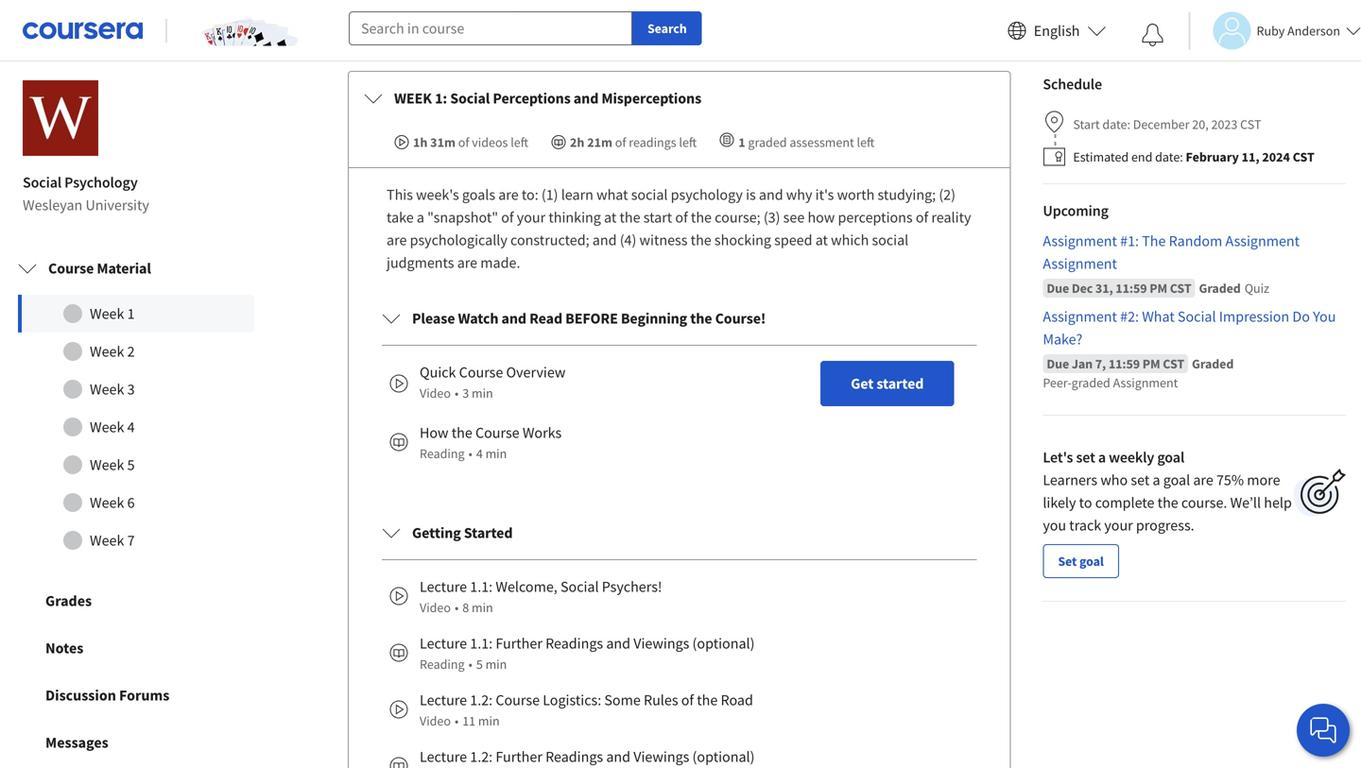 Task type: locate. For each thing, give the bounding box(es) containing it.
1 vertical spatial 5
[[476, 656, 483, 673]]

left right readings
[[679, 134, 697, 151]]

0 horizontal spatial 5
[[127, 456, 135, 475]]

• inside how the course works reading • 4 min
[[469, 445, 473, 462]]

goal right weekly
[[1158, 448, 1185, 467]]

video left the '11'
[[420, 713, 451, 730]]

week 1 link
[[18, 295, 254, 333]]

(4)
[[620, 231, 637, 250]]

lecture for lecture 1.1: welcome, social psychers!
[[420, 578, 467, 597]]

4 up week 5 link
[[127, 418, 135, 437]]

social left psychers! at the left of the page
[[561, 578, 599, 597]]

pm down what
[[1143, 356, 1161, 373]]

2 vertical spatial goal
[[1080, 553, 1104, 570]]

are down psychologically
[[457, 253, 478, 272]]

of right 31m
[[458, 134, 469, 151]]

(optional) up road
[[693, 635, 755, 653]]

1 vertical spatial due
[[1047, 356, 1070, 373]]

the down psychology
[[691, 208, 712, 227]]

0 vertical spatial goal
[[1158, 448, 1185, 467]]

2 left from the left
[[679, 134, 697, 151]]

course material
[[48, 259, 151, 278]]

set inside the learners who set a goal are 75% more likely to complete the course. we'll help you track your progress.
[[1131, 471, 1150, 490]]

of
[[458, 134, 469, 151], [615, 134, 626, 151], [501, 208, 514, 227], [676, 208, 688, 227], [916, 208, 929, 227], [682, 691, 694, 710]]

3 down 2
[[127, 380, 135, 399]]

discussion
[[45, 687, 116, 705]]

reading down 8
[[420, 656, 465, 673]]

graded
[[748, 134, 787, 151], [1072, 374, 1111, 392]]

graded inside assignment #2: what social impression do you make? due jan 7, 11:59 pm cst graded peer-graded assignment
[[1072, 374, 1111, 392]]

1 horizontal spatial date:
[[1156, 149, 1184, 166]]

a up who on the bottom
[[1099, 448, 1106, 467]]

min inside lecture 1.1: welcome, social psychers! video • 8 min
[[472, 600, 493, 617]]

video inside lecture 1.2: course logistics: some rules of the road video • 11 min
[[420, 713, 451, 730]]

1 vertical spatial 1.1:
[[470, 635, 493, 653]]

course left works
[[476, 424, 520, 443]]

4 week from the top
[[90, 418, 124, 437]]

0 vertical spatial a
[[417, 208, 425, 227]]

(optional) for lecture 1.2: further readings and viewings (optional)
[[693, 748, 755, 767]]

1 horizontal spatial graded
[[1072, 374, 1111, 392]]

video down quick
[[420, 385, 451, 402]]

0 vertical spatial 11:59
[[1116, 280, 1148, 297]]

you
[[1314, 307, 1337, 326]]

search button
[[633, 11, 702, 45]]

0 horizontal spatial 3
[[127, 380, 135, 399]]

1 1.1: from the top
[[470, 578, 493, 597]]

5 down lecture 1.1: welcome, social psychers! video • 8 min
[[476, 656, 483, 673]]

are up course.
[[1194, 471, 1214, 490]]

1 due from the top
[[1047, 280, 1070, 297]]

the inside lecture 1.2: course logistics: some rules of the road video • 11 min
[[697, 691, 718, 710]]

(1)
[[542, 185, 558, 204]]

lecture 1.2: further readings and viewings (optional)
[[420, 748, 755, 767]]

1 vertical spatial (optional)
[[693, 748, 755, 767]]

a
[[417, 208, 425, 227], [1099, 448, 1106, 467], [1153, 471, 1161, 490]]

to:
[[522, 185, 539, 204]]

6 week from the top
[[90, 494, 124, 513]]

min right 8
[[472, 600, 493, 617]]

lecture up 8
[[420, 578, 467, 597]]

5 up 6
[[127, 456, 135, 475]]

further inside lecture 1.1: further readings and viewings (optional) reading • 5 min
[[496, 635, 543, 653]]

0 vertical spatial video
[[420, 385, 451, 402]]

1 horizontal spatial at
[[816, 231, 828, 250]]

before
[[566, 309, 618, 328]]

3 week from the top
[[90, 380, 124, 399]]

cst up what
[[1170, 280, 1192, 297]]

social inside social psychology wesleyan university
[[23, 173, 62, 192]]

the
[[620, 208, 641, 227], [691, 208, 712, 227], [691, 231, 712, 250], [690, 309, 712, 328], [452, 424, 473, 443], [1158, 494, 1179, 513], [697, 691, 718, 710]]

course right quick
[[459, 363, 503, 382]]

0 vertical spatial 5
[[127, 456, 135, 475]]

0 horizontal spatial set
[[1077, 448, 1096, 467]]

1 lecture from the top
[[420, 578, 467, 597]]

2 further from the top
[[496, 748, 543, 767]]

let's
[[1043, 448, 1074, 467]]

random
[[1169, 232, 1223, 251]]

your down complete
[[1105, 516, 1133, 535]]

due up peer-
[[1047, 356, 1070, 373]]

0 horizontal spatial left
[[511, 134, 529, 151]]

2 (optional) from the top
[[693, 748, 755, 767]]

1.1: inside lecture 1.1: further readings and viewings (optional) reading • 5 min
[[470, 635, 493, 653]]

week down week 4
[[90, 456, 124, 475]]

started
[[877, 374, 924, 393]]

the right witness
[[691, 231, 712, 250]]

3 inside quick course overview video • 3 min
[[463, 385, 469, 402]]

0 horizontal spatial date:
[[1103, 116, 1131, 133]]

7 week from the top
[[90, 531, 124, 550]]

1.2: down the '11'
[[470, 748, 493, 767]]

1 vertical spatial viewings
[[634, 748, 690, 767]]

week up the "week 5" in the left bottom of the page
[[90, 418, 124, 437]]

1 horizontal spatial left
[[679, 134, 697, 151]]

3
[[127, 380, 135, 399], [463, 385, 469, 402]]

date: right start
[[1103, 116, 1131, 133]]

3 video from the top
[[420, 713, 451, 730]]

left right assessment
[[857, 134, 875, 151]]

• left the '11'
[[455, 713, 459, 730]]

11:59 right 31,
[[1116, 280, 1148, 297]]

3 lecture from the top
[[420, 691, 467, 710]]

1 vertical spatial further
[[496, 748, 543, 767]]

11:59 inside assignment #1: the random assignment assignment due dec 31, 11:59 pm cst graded quiz
[[1116, 280, 1148, 297]]

get started
[[851, 374, 924, 393]]

lecture
[[420, 578, 467, 597], [420, 635, 467, 653], [420, 691, 467, 710], [420, 748, 467, 767]]

week left 7
[[90, 531, 124, 550]]

0 vertical spatial 1.1:
[[470, 578, 493, 597]]

the left road
[[697, 691, 718, 710]]

min inside quick course overview video • 3 min
[[472, 385, 493, 402]]

2 1.1: from the top
[[470, 635, 493, 653]]

1 viewings from the top
[[634, 635, 690, 653]]

social inside dropdown button
[[450, 89, 490, 108]]

1 vertical spatial a
[[1099, 448, 1106, 467]]

end
[[1132, 149, 1153, 166]]

judgments
[[387, 253, 454, 272]]

week 7
[[90, 531, 135, 550]]

further down lecture 1.1: welcome, social psychers! video • 8 min
[[496, 635, 543, 653]]

• up the '11'
[[469, 656, 473, 673]]

date:
[[1103, 116, 1131, 133], [1156, 149, 1184, 166]]

assignment #2: what social impression do you make? due jan 7, 11:59 pm cst graded peer-graded assignment
[[1043, 307, 1337, 392]]

1.1: down lecture 1.1: welcome, social psychers! video • 8 min
[[470, 635, 493, 653]]

6
[[127, 494, 135, 513]]

goal inside the learners who set a goal are 75% more likely to complete the course. we'll help you track your progress.
[[1164, 471, 1191, 490]]

2 horizontal spatial a
[[1153, 471, 1161, 490]]

made.
[[481, 253, 520, 272]]

0 vertical spatial date:
[[1103, 116, 1131, 133]]

quick course overview video • 3 min
[[420, 363, 566, 402]]

perceptions
[[838, 208, 913, 227]]

social up the wesleyan
[[23, 173, 62, 192]]

5 week from the top
[[90, 456, 124, 475]]

course left "material"
[[48, 259, 94, 278]]

2 week from the top
[[90, 342, 124, 361]]

1 horizontal spatial 5
[[476, 656, 483, 673]]

goal up course.
[[1164, 471, 1191, 490]]

notes link
[[0, 625, 272, 672]]

1.2: for course
[[470, 691, 493, 710]]

course left logistics: in the left of the page
[[496, 691, 540, 710]]

1 vertical spatial 4
[[476, 445, 483, 462]]

complete
[[1096, 494, 1155, 513]]

schedule
[[1043, 75, 1103, 94]]

1 reading from the top
[[420, 445, 465, 462]]

cst down assignment #2: what social impression do you make? link
[[1163, 356, 1185, 373]]

course
[[48, 259, 94, 278], [459, 363, 503, 382], [476, 424, 520, 443], [496, 691, 540, 710]]

the inside the learners who set a goal are 75% more likely to complete the course. we'll help you track your progress.
[[1158, 494, 1179, 513]]

of right rules
[[682, 691, 694, 710]]

1.2: inside lecture 1.2: course logistics: some rules of the road video • 11 min
[[470, 691, 493, 710]]

how
[[420, 424, 449, 443]]

1 horizontal spatial set
[[1131, 471, 1150, 490]]

estimated end date: february 11, 2024 cst
[[1074, 149, 1315, 166]]

1 horizontal spatial 3
[[463, 385, 469, 402]]

of down the studying;
[[916, 208, 929, 227]]

1.1: left welcome,
[[470, 578, 493, 597]]

social inside assignment #2: what social impression do you make? due jan 7, 11:59 pm cst graded peer-graded assignment
[[1178, 307, 1217, 326]]

likely
[[1043, 494, 1077, 513]]

week 4
[[90, 418, 135, 437]]

due left dec
[[1047, 280, 1070, 297]]

week
[[90, 305, 124, 323], [90, 342, 124, 361], [90, 380, 124, 399], [90, 418, 124, 437], [90, 456, 124, 475], [90, 494, 124, 513], [90, 531, 124, 550]]

further down lecture 1.2: course logistics: some rules of the road video • 11 min
[[496, 748, 543, 767]]

the left course!
[[690, 309, 712, 328]]

english
[[1034, 21, 1080, 40]]

2 lecture from the top
[[420, 635, 467, 653]]

0 vertical spatial set
[[1077, 448, 1096, 467]]

0 horizontal spatial social
[[631, 185, 668, 204]]

pm inside assignment #1: the random assignment assignment due dec 31, 11:59 pm cst graded quiz
[[1150, 280, 1168, 297]]

11
[[463, 713, 476, 730]]

1 video from the top
[[420, 385, 451, 402]]

1 vertical spatial set
[[1131, 471, 1150, 490]]

0 vertical spatial (optional)
[[693, 635, 755, 653]]

viewings down rules
[[634, 748, 690, 767]]

course inside how the course works reading • 4 min
[[476, 424, 520, 443]]

learn
[[561, 185, 594, 204]]

0 horizontal spatial 4
[[127, 418, 135, 437]]

graded down assignment #2: what social impression do you make? link
[[1192, 356, 1234, 373]]

set up learners
[[1077, 448, 1096, 467]]

track
[[1070, 516, 1102, 535]]

1 up 2
[[127, 305, 135, 323]]

assignment #1: the random assignment assignment due dec 31, 11:59 pm cst graded quiz
[[1043, 232, 1300, 297]]

worth
[[837, 185, 875, 204]]

graded left quiz at the right
[[1199, 280, 1241, 297]]

0 vertical spatial further
[[496, 635, 543, 653]]

december
[[1134, 116, 1190, 133]]

1 horizontal spatial your
[[1105, 516, 1133, 535]]

0 vertical spatial at
[[604, 208, 617, 227]]

viewings inside lecture 1.1: further readings and viewings (optional) reading • 5 min
[[634, 635, 690, 653]]

further for 1.2:
[[496, 748, 543, 767]]

social up start
[[631, 185, 668, 204]]

2 readings from the top
[[546, 748, 603, 767]]

lecture inside lecture 1.1: welcome, social psychers! video • 8 min
[[420, 578, 467, 597]]

and up some
[[606, 635, 631, 653]]

social
[[450, 89, 490, 108], [23, 173, 62, 192], [1178, 307, 1217, 326], [561, 578, 599, 597]]

week 4 link
[[18, 409, 254, 446]]

week for week 4
[[90, 418, 124, 437]]

of right 21m
[[615, 134, 626, 151]]

at down 'how'
[[816, 231, 828, 250]]

assignment down what
[[1114, 374, 1179, 392]]

2 viewings from the top
[[634, 748, 690, 767]]

1 1.2: from the top
[[470, 691, 493, 710]]

it's
[[816, 185, 834, 204]]

min right the '11'
[[478, 713, 500, 730]]

lecture up the '11'
[[420, 691, 467, 710]]

0 vertical spatial readings
[[546, 635, 603, 653]]

goal for a
[[1164, 471, 1191, 490]]

1 vertical spatial readings
[[546, 748, 603, 767]]

• inside lecture 1.2: course logistics: some rules of the road video • 11 min
[[455, 713, 459, 730]]

•
[[455, 385, 459, 402], [469, 445, 473, 462], [455, 600, 459, 617], [469, 656, 473, 673], [455, 713, 459, 730]]

0 vertical spatial your
[[517, 208, 546, 227]]

reading inside how the course works reading • 4 min
[[420, 445, 465, 462]]

2 video from the top
[[420, 600, 451, 617]]

1 left from the left
[[511, 134, 529, 151]]

0 vertical spatial due
[[1047, 280, 1070, 297]]

• down quick course overview video • 3 min
[[469, 445, 473, 462]]

0 horizontal spatial graded
[[748, 134, 787, 151]]

1 vertical spatial graded
[[1192, 356, 1234, 373]]

set down weekly
[[1131, 471, 1150, 490]]

1 up psychology
[[739, 134, 746, 151]]

more
[[1247, 471, 1281, 490]]

graded left assessment
[[748, 134, 787, 151]]

5
[[127, 456, 135, 475], [476, 656, 483, 673]]

welcome,
[[496, 578, 558, 597]]

logistics:
[[543, 691, 602, 710]]

left right the videos
[[511, 134, 529, 151]]

1 vertical spatial your
[[1105, 516, 1133, 535]]

0 horizontal spatial your
[[517, 208, 546, 227]]

social right what
[[1178, 307, 1217, 326]]

week left 6
[[90, 494, 124, 513]]

left
[[511, 134, 529, 151], [679, 134, 697, 151], [857, 134, 875, 151]]

1 vertical spatial at
[[816, 231, 828, 250]]

this week's goals are to: (1) learn what social psychology is and why it's worth studying; (2) take a "snapshot" of your thinking at the start of the course; (3) see how perceptions of reality are psychologically constructed; and (4) witness the shocking speed at which social judgments are made.
[[387, 185, 972, 272]]

1 further from the top
[[496, 635, 543, 653]]

1 horizontal spatial social
[[872, 231, 909, 250]]

• inside lecture 1.1: welcome, social psychers! video • 8 min
[[455, 600, 459, 617]]

1.1: inside lecture 1.1: welcome, social psychers! video • 8 min
[[470, 578, 493, 597]]

week 6 link
[[18, 484, 254, 522]]

1 vertical spatial 11:59
[[1109, 356, 1140, 373]]

4
[[127, 418, 135, 437], [476, 445, 483, 462]]

0 vertical spatial 1.2:
[[470, 691, 493, 710]]

1 horizontal spatial 4
[[476, 445, 483, 462]]

your
[[517, 208, 546, 227], [1105, 516, 1133, 535]]

estimated
[[1074, 149, 1129, 166]]

the right how
[[452, 424, 473, 443]]

2 vertical spatial a
[[1153, 471, 1161, 490]]

psychologically
[[410, 231, 508, 250]]

3 up how the course works reading • 4 min
[[463, 385, 469, 402]]

pm up what
[[1150, 280, 1168, 297]]

0 horizontal spatial 1
[[127, 305, 135, 323]]

are down take
[[387, 231, 407, 250]]

due inside assignment #2: what social impression do you make? due jan 7, 11:59 pm cst graded peer-graded assignment
[[1047, 356, 1070, 373]]

viewings up rules
[[634, 635, 690, 653]]

see
[[784, 208, 805, 227]]

how the course works reading • 4 min
[[420, 424, 562, 462]]

viewings for lecture 1.1: further readings and viewings (optional) reading • 5 min
[[634, 635, 690, 653]]

• down quick
[[455, 385, 459, 402]]

0 vertical spatial graded
[[748, 134, 787, 151]]

2024
[[1263, 149, 1291, 166]]

1.2: up the '11'
[[470, 691, 493, 710]]

1 vertical spatial 1.2:
[[470, 748, 493, 767]]

assignment #2: what social impression do you make? link
[[1043, 305, 1347, 351]]

2 reading from the top
[[420, 656, 465, 673]]

social down perceptions on the right top of page
[[872, 231, 909, 250]]

some
[[605, 691, 641, 710]]

date: right end
[[1156, 149, 1184, 166]]

show notifications image
[[1142, 24, 1164, 46]]

week for week 7
[[90, 531, 124, 550]]

0 vertical spatial pm
[[1150, 280, 1168, 297]]

lecture 1.2: further readings and viewings (optional) link
[[374, 739, 977, 769]]

1 (optional) from the top
[[693, 635, 755, 653]]

0 vertical spatial graded
[[1199, 280, 1241, 297]]

assignment down dec
[[1043, 307, 1118, 326]]

0 vertical spatial reading
[[420, 445, 465, 462]]

ruby anderson button
[[1189, 12, 1362, 50]]

1 vertical spatial pm
[[1143, 356, 1161, 373]]

lecture inside lecture 1.2: course logistics: some rules of the road video • 11 min
[[420, 691, 467, 710]]

1 vertical spatial reading
[[420, 656, 465, 673]]

11,
[[1242, 149, 1260, 166]]

lecture inside lecture 1.1: further readings and viewings (optional) reading • 5 min
[[420, 635, 467, 653]]

2 vertical spatial video
[[420, 713, 451, 730]]

readings up logistics: in the left of the page
[[546, 635, 603, 653]]

21m
[[587, 134, 613, 151]]

1 horizontal spatial a
[[1099, 448, 1106, 467]]

week up week 2
[[90, 305, 124, 323]]

1 vertical spatial social
[[872, 231, 909, 250]]

1 vertical spatial goal
[[1164, 471, 1191, 490]]

0 vertical spatial viewings
[[634, 635, 690, 653]]

1h 31m of videos left
[[413, 134, 529, 151]]

the up progress.
[[1158, 494, 1179, 513]]

readings inside lecture 1.1: further readings and viewings (optional) reading • 5 min
[[546, 635, 603, 653]]

video left 8
[[420, 600, 451, 617]]

of inside lecture 1.2: course logistics: some rules of the road video • 11 min
[[682, 691, 694, 710]]

(optional) down road
[[693, 748, 755, 767]]

1 vertical spatial video
[[420, 600, 451, 617]]

a down weekly
[[1153, 471, 1161, 490]]

are inside the learners who set a goal are 75% more likely to complete the course. we'll help you track your progress.
[[1194, 471, 1214, 490]]

2 due from the top
[[1047, 356, 1070, 373]]

1 vertical spatial graded
[[1072, 374, 1111, 392]]

min down lecture 1.1: welcome, social psychers! video • 8 min
[[486, 656, 507, 673]]

why
[[787, 185, 813, 204]]

english button
[[1000, 0, 1114, 61]]

1 horizontal spatial 1
[[739, 134, 746, 151]]

cst
[[1241, 116, 1262, 133], [1293, 149, 1315, 166], [1170, 280, 1192, 297], [1163, 356, 1185, 373]]

cst inside assignment #2: what social impression do you make? due jan 7, 11:59 pm cst graded peer-graded assignment
[[1163, 356, 1185, 373]]

min inside lecture 1.1: further readings and viewings (optional) reading • 5 min
[[486, 656, 507, 673]]

2 1.2: from the top
[[470, 748, 493, 767]]

2 horizontal spatial left
[[857, 134, 875, 151]]

readings down lecture 1.2: course logistics: some rules of the road video • 11 min
[[546, 748, 603, 767]]

how
[[808, 208, 835, 227]]

lecture down 8
[[420, 635, 467, 653]]

speed
[[775, 231, 813, 250]]

1 week from the top
[[90, 305, 124, 323]]

1 readings from the top
[[546, 635, 603, 653]]

goal inside "button"
[[1080, 553, 1104, 570]]

lecture down the '11'
[[420, 748, 467, 767]]

week 2
[[90, 342, 135, 361]]

0 horizontal spatial a
[[417, 208, 425, 227]]

11:59 right 7, at the top of the page
[[1109, 356, 1140, 373]]

(optional) inside lecture 1.1: further readings and viewings (optional) reading • 5 min
[[693, 635, 755, 653]]

1 vertical spatial 1
[[127, 305, 135, 323]]



Task type: vqa. For each thing, say whether or not it's contained in the screenshot.
Lecture related to Lecture 1.1: Further Readings and Viewings (optional)
yes



Task type: describe. For each thing, give the bounding box(es) containing it.
week for week 1
[[90, 305, 124, 323]]

who
[[1101, 471, 1128, 490]]

week 3
[[90, 380, 135, 399]]

min inside how the course works reading • 4 min
[[486, 445, 507, 462]]

watch
[[458, 309, 499, 328]]

and down lecture 1.2: course logistics: some rules of the road video • 11 min
[[606, 748, 631, 767]]

set goal
[[1058, 553, 1104, 570]]

discussion forums
[[45, 687, 170, 705]]

assignment down upcoming
[[1043, 232, 1118, 251]]

let's set a weekly goal
[[1043, 448, 1185, 467]]

1.1: for welcome,
[[470, 578, 493, 597]]

due inside assignment #1: the random assignment assignment due dec 31, 11:59 pm cst graded quiz
[[1047, 280, 1070, 297]]

5 inside week 5 link
[[127, 456, 135, 475]]

viewings for lecture 1.2: further readings and viewings (optional)
[[634, 748, 690, 767]]

week 1
[[90, 305, 135, 323]]

social psychology wesleyan university
[[23, 173, 149, 215]]

grades link
[[0, 578, 272, 625]]

notes
[[45, 639, 84, 658]]

your inside this week's goals are to: (1) learn what social psychology is and why it's worth studying; (2) take a "snapshot" of your thinking at the start of the course; (3) see how perceptions of reality are psychologically constructed; and (4) witness the shocking speed at which social judgments are made.
[[517, 208, 546, 227]]

week for week 5
[[90, 456, 124, 475]]

course inside quick course overview video • 3 min
[[459, 363, 503, 382]]

social inside lecture 1.1: welcome, social psychers! video • 8 min
[[561, 578, 599, 597]]

• inside quick course overview video • 3 min
[[455, 385, 459, 402]]

wesleyan
[[23, 196, 83, 215]]

week's
[[416, 185, 459, 204]]

messages link
[[0, 720, 272, 767]]

20,
[[1193, 116, 1209, 133]]

cst right 2023
[[1241, 116, 1262, 133]]

material
[[97, 259, 151, 278]]

8
[[463, 600, 469, 617]]

please watch and read before beginning the course!
[[412, 309, 766, 328]]

take
[[387, 208, 414, 227]]

course!
[[715, 309, 766, 328]]

further for 1.1:
[[496, 635, 543, 653]]

"snapshot"
[[428, 208, 498, 227]]

witness
[[640, 231, 688, 250]]

lecture for lecture 1.1: further readings and viewings (optional)
[[420, 635, 467, 653]]

and left read
[[502, 309, 527, 328]]

your inside the learners who set a goal are 75% more likely to complete the course. we'll help you track your progress.
[[1105, 516, 1133, 535]]

1.2: for further
[[470, 748, 493, 767]]

readings for 1.2:
[[546, 748, 603, 767]]

• inside lecture 1.1: further readings and viewings (optional) reading • 5 min
[[469, 656, 473, 673]]

rules
[[644, 691, 678, 710]]

works
[[523, 424, 562, 443]]

the up (4)
[[620, 208, 641, 227]]

the
[[1142, 232, 1166, 251]]

11:59 inside assignment #2: what social impression do you make? due jan 7, 11:59 pm cst graded peer-graded assignment
[[1109, 356, 1140, 373]]

psychology
[[64, 173, 138, 192]]

(optional) for lecture 1.1: further readings and viewings (optional) reading • 5 min
[[693, 635, 755, 653]]

we'll
[[1231, 494, 1261, 513]]

grades
[[45, 592, 92, 611]]

get started button
[[821, 361, 954, 407]]

this
[[387, 185, 413, 204]]

left for 1h 31m of videos left
[[511, 134, 529, 151]]

graded inside assignment #2: what social impression do you make? due jan 7, 11:59 pm cst graded peer-graded assignment
[[1192, 356, 1234, 373]]

min inside lecture 1.2: course logistics: some rules of the road video • 11 min
[[478, 713, 500, 730]]

help center image
[[1312, 720, 1335, 742]]

course inside course material dropdown button
[[48, 259, 94, 278]]

2
[[127, 342, 135, 361]]

0 vertical spatial 4
[[127, 418, 135, 437]]

week for week 3
[[90, 380, 124, 399]]

the inside how the course works reading • 4 min
[[452, 424, 473, 443]]

search
[[648, 20, 687, 37]]

impression
[[1220, 307, 1290, 326]]

1 vertical spatial date:
[[1156, 149, 1184, 166]]

start date: december 20, 2023 cst
[[1074, 116, 1262, 133]]

left for 2h 21m of readings left
[[679, 134, 697, 151]]

please
[[412, 309, 455, 328]]

ruby anderson
[[1257, 22, 1341, 39]]

video inside quick course overview video • 3 min
[[420, 385, 451, 402]]

assignment up dec
[[1043, 254, 1118, 273]]

perceptions
[[493, 89, 571, 108]]

5 inside lecture 1.1: further readings and viewings (optional) reading • 5 min
[[476, 656, 483, 673]]

goals
[[462, 185, 496, 204]]

assignment #1: the random assignment assignment link
[[1043, 230, 1347, 275]]

learners
[[1043, 471, 1098, 490]]

coursera image
[[23, 15, 143, 46]]

goal for weekly
[[1158, 448, 1185, 467]]

readings for 1.1:
[[546, 635, 603, 653]]

#2:
[[1121, 307, 1139, 326]]

constructed;
[[511, 231, 590, 250]]

(2)
[[939, 185, 956, 204]]

1 graded assessment left
[[739, 134, 875, 151]]

of right start
[[676, 208, 688, 227]]

videos
[[472, 134, 508, 151]]

graded inside assignment #1: the random assignment assignment due dec 31, 11:59 pm cst graded quiz
[[1199, 280, 1241, 297]]

help
[[1264, 494, 1292, 513]]

start
[[644, 208, 672, 227]]

thinking
[[549, 208, 601, 227]]

and up '2h'
[[574, 89, 599, 108]]

and left (4)
[[593, 231, 617, 250]]

reading inside lecture 1.1: further readings and viewings (optional) reading • 5 min
[[420, 656, 465, 673]]

road
[[721, 691, 753, 710]]

weekly
[[1109, 448, 1155, 467]]

week 1: social perceptions and misperceptions
[[394, 89, 702, 108]]

2h 21m of readings left
[[570, 134, 697, 151]]

4 lecture from the top
[[420, 748, 467, 767]]

cst inside assignment #1: the random assignment assignment due dec 31, 11:59 pm cst graded quiz
[[1170, 280, 1192, 297]]

course.
[[1182, 494, 1228, 513]]

psychers!
[[602, 578, 662, 597]]

4 inside how the course works reading • 4 min
[[476, 445, 483, 462]]

3 left from the left
[[857, 134, 875, 151]]

wesleyan university image
[[23, 80, 98, 156]]

2h
[[570, 134, 585, 151]]

are left to:
[[499, 185, 519, 204]]

week for week 6
[[90, 494, 124, 513]]

2023
[[1212, 116, 1238, 133]]

get
[[851, 374, 874, 393]]

what
[[597, 185, 628, 204]]

and inside lecture 1.1: further readings and viewings (optional) reading • 5 min
[[606, 635, 631, 653]]

course inside lecture 1.2: course logistics: some rules of the road video • 11 min
[[496, 691, 540, 710]]

psychology
[[671, 185, 743, 204]]

quick
[[420, 363, 456, 382]]

(3)
[[764, 208, 781, 227]]

week 6
[[90, 494, 135, 513]]

0 vertical spatial social
[[631, 185, 668, 204]]

0 horizontal spatial at
[[604, 208, 617, 227]]

assignment up quiz at the right
[[1226, 232, 1300, 251]]

1:
[[435, 89, 447, 108]]

do
[[1293, 307, 1310, 326]]

week for week 2
[[90, 342, 124, 361]]

1.1: for further
[[470, 635, 493, 653]]

Search in course text field
[[349, 11, 633, 45]]

pm inside assignment #2: what social impression do you make? due jan 7, 11:59 pm cst graded peer-graded assignment
[[1143, 356, 1161, 373]]

and right is
[[759, 185, 784, 204]]

week 1: social perceptions and misperceptions button
[[349, 72, 1010, 125]]

7,
[[1096, 356, 1106, 373]]

lecture for lecture 1.2: course logistics: some rules of the road
[[420, 691, 467, 710]]

make?
[[1043, 330, 1083, 349]]

a inside the learners who set a goal are 75% more likely to complete the course. we'll help you track your progress.
[[1153, 471, 1161, 490]]

of right "snapshot"
[[501, 208, 514, 227]]

lecture 1.1: welcome, social psychers! video • 8 min
[[420, 578, 662, 617]]

0 vertical spatial 1
[[739, 134, 746, 151]]

which
[[831, 231, 869, 250]]

the inside dropdown button
[[690, 309, 712, 328]]

please watch and read before beginning the course! button
[[367, 292, 992, 345]]

peer-
[[1043, 374, 1072, 392]]

set
[[1058, 553, 1077, 570]]

studying;
[[878, 185, 936, 204]]

video inside lecture 1.1: welcome, social psychers! video • 8 min
[[420, 600, 451, 617]]

week 7 link
[[18, 522, 254, 560]]

lecture 1.1: further readings and viewings (optional) reading • 5 min
[[420, 635, 755, 673]]

discussion forums link
[[0, 672, 272, 720]]

a inside this week's goals are to: (1) learn what social psychology is and why it's worth studying; (2) take a "snapshot" of your thinking at the start of the course; (3) see how perceptions of reality are psychologically constructed; and (4) witness the shocking speed at which social judgments are made.
[[417, 208, 425, 227]]

week
[[394, 89, 432, 108]]

chat with us image
[[1309, 716, 1339, 746]]

cst right "2024" at the top
[[1293, 149, 1315, 166]]

quiz
[[1245, 280, 1270, 297]]



